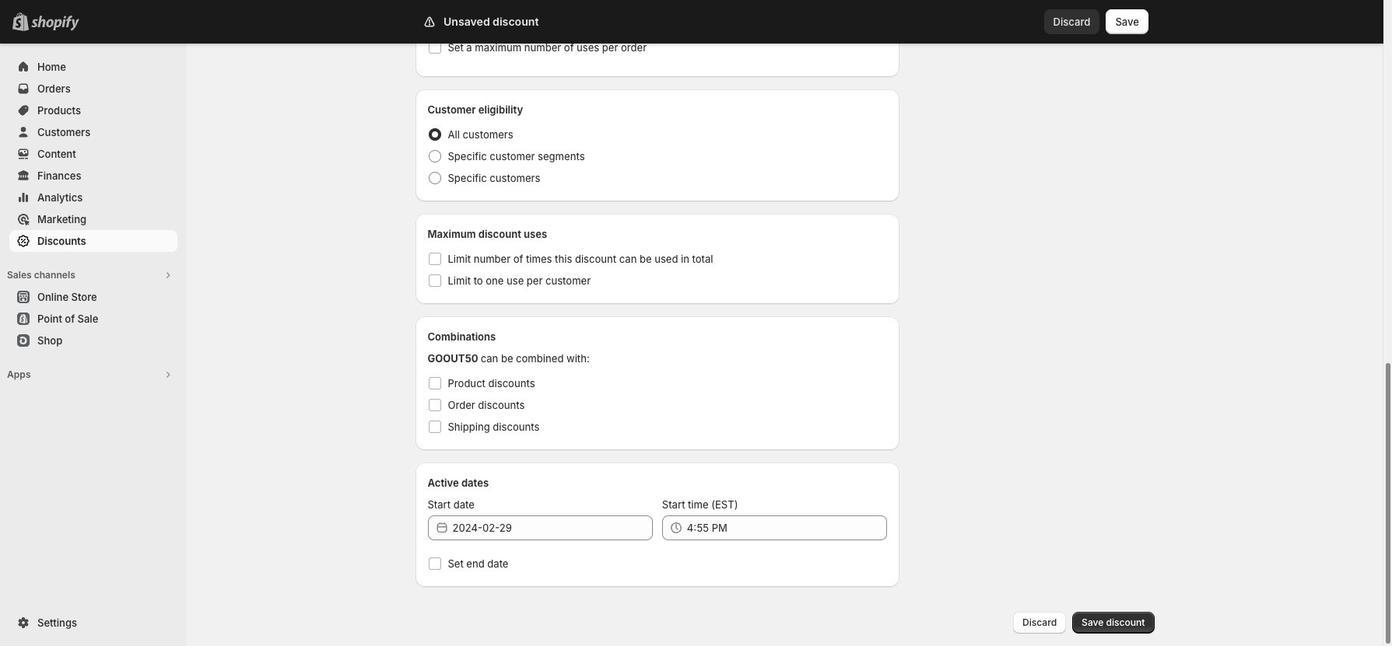 Task type: vqa. For each thing, say whether or not it's contained in the screenshot.
Enter time 'text box'
yes



Task type: locate. For each thing, give the bounding box(es) containing it.
shopify image
[[31, 16, 79, 31]]

Enter time text field
[[687, 516, 888, 541]]



Task type: describe. For each thing, give the bounding box(es) containing it.
YYYY-MM-DD text field
[[453, 516, 653, 541]]



